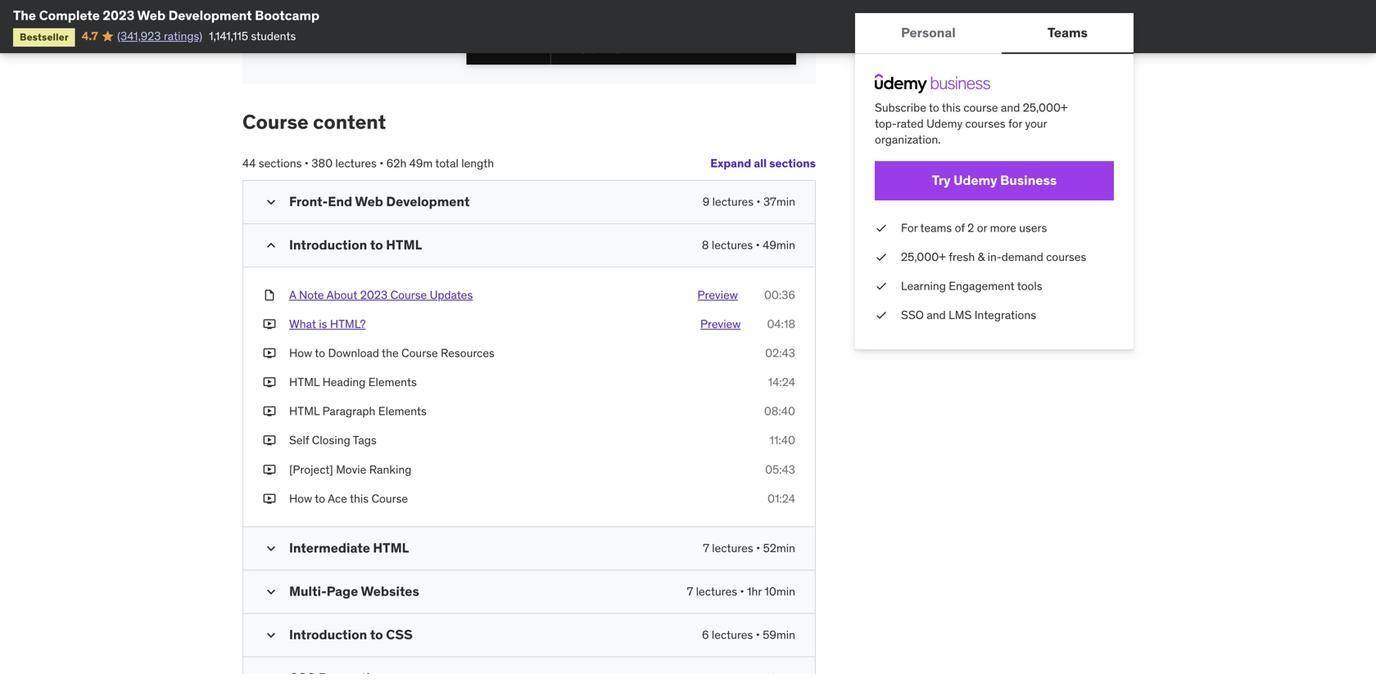 Task type: describe. For each thing, give the bounding box(es) containing it.
a
[[289, 288, 296, 302]]

updates
[[430, 288, 473, 302]]

see
[[262, 13, 282, 27]]

small image for multi-page websites
[[263, 584, 279, 601]]

introduction to css
[[289, 627, 413, 644]]

ratings)
[[164, 29, 202, 43]]

front-end web development
[[289, 193, 470, 210]]

small image for introduction to css
[[263, 628, 279, 644]]

course for how to download the course resources
[[401, 346, 438, 361]]

lectures up 7 lectures • 1hr 10min
[[712, 541, 753, 556]]

lectures for css
[[712, 628, 753, 643]]

business
[[1000, 172, 1057, 189]]

teams
[[1048, 24, 1088, 41]]

try
[[932, 172, 951, 189]]

2023 inside a note about 2023 course updates button
[[360, 288, 388, 302]]

front-
[[289, 193, 328, 210]]

in-
[[988, 250, 1002, 264]]

1 horizontal spatial development
[[386, 193, 470, 210]]

9
[[703, 194, 710, 209]]

62h 49m
[[386, 156, 433, 171]]

bootcamp
[[255, 7, 319, 24]]

udemy inside the subscribe to this course and 25,000+ top‑rated udemy courses for your organization.
[[926, 116, 963, 131]]

[project]
[[289, 463, 333, 477]]

udemy inside try udemy business link
[[954, 172, 997, 189]]

380
[[312, 156, 333, 171]]

for
[[1008, 116, 1022, 131]]

a
[[285, 13, 291, 27]]

the complete 2023 web development bootcamp
[[13, 7, 319, 24]]

about
[[326, 288, 357, 302]]

to for this
[[929, 100, 939, 115]]

how to ace this course
[[289, 492, 408, 507]]

49min
[[763, 238, 795, 252]]

6
[[702, 628, 709, 643]]

course
[[964, 100, 998, 115]]

2 sections from the left
[[259, 156, 302, 171]]

expand all sections
[[710, 156, 816, 171]]

• left the 62h 49m
[[379, 156, 384, 171]]

2
[[967, 221, 974, 235]]

introduction for introduction to css
[[289, 627, 367, 644]]

page
[[327, 584, 358, 600]]

44
[[242, 156, 256, 171]]

xsmall image left a
[[263, 287, 276, 303]]

how for how to download the course resources
[[289, 346, 312, 361]]

for
[[901, 221, 918, 235]]

paragraph
[[322, 404, 375, 419]]

a note about 2023 course updates button
[[289, 287, 473, 303]]

elements for html paragraph elements
[[378, 404, 427, 419]]

end
[[328, 193, 352, 210]]

or
[[977, 221, 987, 235]]

14:24
[[768, 375, 795, 390]]

ranking
[[369, 463, 411, 477]]

tab list containing personal
[[855, 13, 1134, 54]]

of
[[955, 221, 965, 235]]

try udemy business link
[[875, 161, 1114, 200]]

the
[[382, 346, 399, 361]]

for teams of 2 or more users
[[901, 221, 1047, 235]]

this inside the subscribe to this course and 25,000+ top‑rated udemy courses for your organization.
[[942, 100, 961, 115]]

what
[[289, 317, 316, 332]]

to for html
[[370, 237, 383, 253]]

1,141,115 students
[[209, 29, 296, 43]]

7 lectures • 1hr 10min
[[687, 585, 795, 600]]

xsmall image left ace
[[263, 491, 276, 507]]

length
[[461, 156, 494, 171]]

0 horizontal spatial 25,000+
[[901, 250, 946, 264]]

a note about 2023 course updates
[[289, 288, 473, 302]]

00:36
[[764, 288, 795, 302]]

html heading elements
[[289, 375, 417, 390]]

how to download the course resources
[[289, 346, 495, 361]]

more
[[990, 221, 1016, 235]]

08:40
[[764, 404, 795, 419]]

what is html? button
[[289, 316, 366, 333]]

lectures for web
[[712, 194, 754, 209]]

html up websites
[[373, 540, 409, 557]]

learning engagement tools
[[901, 279, 1042, 294]]

preview for 00:36
[[697, 288, 738, 302]]

note
[[299, 288, 324, 302]]

multi-page websites
[[289, 584, 419, 600]]

see a demo
[[262, 13, 323, 27]]

• for intermediate html
[[756, 541, 760, 556]]

xsmall image left fresh
[[875, 249, 888, 265]]

52min
[[763, 541, 795, 556]]

top‑rated
[[875, 116, 924, 131]]

demo
[[294, 13, 323, 27]]

movie
[[336, 463, 366, 477]]

course up 44
[[242, 110, 309, 134]]

learning
[[901, 279, 946, 294]]

how for how to ace this course
[[289, 492, 312, 507]]

course content
[[242, 110, 386, 134]]

(341,923 ratings)
[[117, 29, 202, 43]]

the
[[13, 7, 36, 24]]

sections inside "dropdown button"
[[769, 156, 816, 171]]

total
[[435, 156, 459, 171]]

bestseller
[[20, 31, 69, 43]]



Task type: locate. For each thing, give the bounding box(es) containing it.
courses down 'course'
[[965, 116, 1006, 131]]

to for css
[[370, 627, 383, 644]]

1 horizontal spatial 7
[[703, 541, 709, 556]]

small image for introduction to html
[[263, 237, 279, 254]]

development up 1,141,115
[[168, 7, 252, 24]]

courses right "demand"
[[1046, 250, 1086, 264]]

html left heading
[[289, 375, 320, 390]]

ace
[[328, 492, 347, 507]]

37min
[[763, 194, 795, 209]]

course for a note about 2023 course updates
[[390, 288, 427, 302]]

self closing tags
[[289, 433, 377, 448]]

lectures right 380
[[335, 156, 377, 171]]

2023 up (341,923
[[103, 7, 135, 24]]

html paragraph elements
[[289, 404, 427, 419]]

7 up 7 lectures • 1hr 10min
[[703, 541, 709, 556]]

heading
[[322, 375, 366, 390]]

lectures for websites
[[696, 585, 737, 600]]

1 vertical spatial how
[[289, 492, 312, 507]]

1 vertical spatial courses
[[1046, 250, 1086, 264]]

05:43
[[765, 463, 795, 477]]

and inside the subscribe to this course and 25,000+ top‑rated udemy courses for your organization.
[[1001, 100, 1020, 115]]

self
[[289, 433, 309, 448]]

xsmall image
[[875, 220, 888, 236], [875, 278, 888, 295], [875, 308, 888, 324], [263, 346, 276, 362], [263, 375, 276, 391], [263, 433, 276, 449], [263, 462, 276, 478]]

1 horizontal spatial web
[[355, 193, 383, 210]]

10min
[[765, 585, 795, 600]]

try udemy business
[[932, 172, 1057, 189]]

1 horizontal spatial this
[[942, 100, 961, 115]]

0 vertical spatial 2023
[[103, 7, 135, 24]]

4.7
[[82, 29, 98, 43]]

to down is
[[315, 346, 325, 361]]

course for how to ace this course
[[371, 492, 408, 507]]

01:24
[[767, 492, 795, 507]]

and
[[1001, 100, 1020, 115], [927, 308, 946, 323]]

all
[[754, 156, 767, 171]]

1 horizontal spatial sections
[[769, 156, 816, 171]]

websites
[[361, 584, 419, 600]]

closing
[[312, 433, 350, 448]]

udemy right try
[[954, 172, 997, 189]]

1 vertical spatial and
[[927, 308, 946, 323]]

is
[[319, 317, 327, 332]]

intermediate html
[[289, 540, 409, 557]]

0 horizontal spatial sections
[[259, 156, 302, 171]]

introduction to html
[[289, 237, 422, 253]]

your
[[1025, 116, 1047, 131]]

udemy business image
[[875, 74, 990, 93]]

8
[[702, 238, 709, 252]]

6 lectures • 59min
[[702, 628, 795, 643]]

xsmall image left what
[[263, 316, 276, 333]]

html?
[[330, 317, 366, 332]]

sso and lms integrations
[[901, 308, 1036, 323]]

this right ace
[[350, 492, 369, 507]]

0 horizontal spatial web
[[137, 7, 165, 24]]

introduction down end
[[289, 237, 367, 253]]

intermediate
[[289, 540, 370, 557]]

integrations
[[974, 308, 1036, 323]]

personal
[[901, 24, 956, 41]]

and right sso
[[927, 308, 946, 323]]

expand all sections button
[[710, 147, 816, 180]]

lectures right 9
[[712, 194, 754, 209]]

1 horizontal spatial 2023
[[360, 288, 388, 302]]

•
[[305, 156, 309, 171], [379, 156, 384, 171], [756, 194, 761, 209], [756, 238, 760, 252], [756, 541, 760, 556], [740, 585, 744, 600], [756, 628, 760, 643]]

2023
[[103, 7, 135, 24], [360, 288, 388, 302]]

multi-
[[289, 584, 327, 600]]

25,000+ up learning
[[901, 250, 946, 264]]

tags
[[353, 433, 377, 448]]

0 vertical spatial elements
[[368, 375, 417, 390]]

• for front-end web development
[[756, 194, 761, 209]]

to down udemy business image
[[929, 100, 939, 115]]

lectures
[[335, 156, 377, 171], [712, 194, 754, 209], [712, 238, 753, 252], [712, 541, 753, 556], [696, 585, 737, 600], [712, 628, 753, 643]]

how down [project]
[[289, 492, 312, 507]]

0 vertical spatial web
[[137, 7, 165, 24]]

0 horizontal spatial courses
[[965, 116, 1006, 131]]

see a demo link
[[262, 0, 323, 28]]

• for introduction to css
[[756, 628, 760, 643]]

web right end
[[355, 193, 383, 210]]

lectures for html
[[712, 238, 753, 252]]

• left '52min'
[[756, 541, 760, 556]]

0 vertical spatial introduction
[[289, 237, 367, 253]]

1 horizontal spatial and
[[1001, 100, 1020, 115]]

how down what
[[289, 346, 312, 361]]

xsmall image left paragraph
[[263, 404, 276, 420]]

web
[[137, 7, 165, 24], [355, 193, 383, 210]]

teams
[[920, 221, 952, 235]]

2 small image from the top
[[263, 237, 279, 254]]

development
[[168, 7, 252, 24], [386, 193, 470, 210]]

lectures right 6
[[712, 628, 753, 643]]

0 horizontal spatial 2023
[[103, 7, 135, 24]]

0 vertical spatial and
[[1001, 100, 1020, 115]]

&
[[978, 250, 985, 264]]

xsmall image
[[875, 249, 888, 265], [263, 287, 276, 303], [263, 316, 276, 333], [263, 404, 276, 420], [263, 491, 276, 507]]

44 sections • 380 lectures • 62h 49m total length
[[242, 156, 494, 171]]

0 horizontal spatial this
[[350, 492, 369, 507]]

0 vertical spatial this
[[942, 100, 961, 115]]

7 for multi-page websites
[[687, 585, 693, 600]]

• for introduction to html
[[756, 238, 760, 252]]

introduction for introduction to html
[[289, 237, 367, 253]]

course inside button
[[390, 288, 427, 302]]

0 vertical spatial how
[[289, 346, 312, 361]]

udemy up organization.
[[926, 116, 963, 131]]

this left 'course'
[[942, 100, 961, 115]]

• left 1hr
[[740, 585, 744, 600]]

to inside the subscribe to this course and 25,000+ top‑rated udemy courses for your organization.
[[929, 100, 939, 115]]

udemy
[[926, 116, 963, 131], [954, 172, 997, 189]]

course
[[242, 110, 309, 134], [390, 288, 427, 302], [401, 346, 438, 361], [371, 492, 408, 507]]

this
[[942, 100, 961, 115], [350, 492, 369, 507]]

introduction
[[289, 237, 367, 253], [289, 627, 367, 644]]

59min
[[763, 628, 795, 643]]

0 horizontal spatial 7
[[687, 585, 693, 600]]

sections right 44
[[259, 156, 302, 171]]

0 horizontal spatial and
[[927, 308, 946, 323]]

subscribe to this course and 25,000+ top‑rated udemy courses for your organization.
[[875, 100, 1068, 147]]

2023 right about
[[360, 288, 388, 302]]

2 introduction from the top
[[289, 627, 367, 644]]

sections right the all
[[769, 156, 816, 171]]

html up "self" on the bottom left of page
[[289, 404, 320, 419]]

html down front-end web development on the left top of the page
[[386, 237, 422, 253]]

organization.
[[875, 132, 941, 147]]

1 horizontal spatial 25,000+
[[1023, 100, 1068, 115]]

04:18
[[767, 317, 795, 332]]

course right the
[[401, 346, 438, 361]]

small image for front-end web development
[[263, 194, 279, 210]]

• left 380
[[305, 156, 309, 171]]

11:40
[[770, 433, 795, 448]]

preview left 04:18
[[700, 317, 741, 332]]

1 vertical spatial 2023
[[360, 288, 388, 302]]

expand
[[710, 156, 751, 171]]

6 small image from the top
[[263, 671, 279, 675]]

demand
[[1002, 250, 1043, 264]]

small image
[[263, 194, 279, 210], [263, 237, 279, 254], [263, 541, 279, 557], [263, 584, 279, 601], [263, 628, 279, 644], [263, 671, 279, 675]]

1 vertical spatial introduction
[[289, 627, 367, 644]]

0 vertical spatial 7
[[703, 541, 709, 556]]

what is html?
[[289, 317, 366, 332]]

0 vertical spatial udemy
[[926, 116, 963, 131]]

0 vertical spatial preview
[[697, 288, 738, 302]]

subscribe
[[875, 100, 926, 115]]

users
[[1019, 221, 1047, 235]]

lectures right 8
[[712, 238, 753, 252]]

• left 49min
[[756, 238, 760, 252]]

1 vertical spatial development
[[386, 193, 470, 210]]

0 vertical spatial 25,000+
[[1023, 100, 1068, 115]]

tab list
[[855, 13, 1134, 54]]

25,000+ fresh & in-demand courses
[[901, 250, 1086, 264]]

development down the 62h 49m
[[386, 193, 470, 210]]

download
[[328, 346, 379, 361]]

5 small image from the top
[[263, 628, 279, 644]]

1 how from the top
[[289, 346, 312, 361]]

1 vertical spatial this
[[350, 492, 369, 507]]

2 how from the top
[[289, 492, 312, 507]]

css
[[386, 627, 413, 644]]

8 lectures • 49min
[[702, 238, 795, 252]]

teams button
[[1002, 13, 1134, 52]]

0 vertical spatial courses
[[965, 116, 1006, 131]]

elements right paragraph
[[378, 404, 427, 419]]

lms
[[949, 308, 972, 323]]

3 small image from the top
[[263, 541, 279, 557]]

tools
[[1017, 279, 1042, 294]]

1 horizontal spatial courses
[[1046, 250, 1086, 264]]

course down ranking
[[371, 492, 408, 507]]

to down front-end web development on the left top of the page
[[370, 237, 383, 253]]

resources
[[441, 346, 495, 361]]

lectures left 1hr
[[696, 585, 737, 600]]

preview
[[697, 288, 738, 302], [700, 317, 741, 332]]

1 sections from the left
[[769, 156, 816, 171]]

1 vertical spatial 7
[[687, 585, 693, 600]]

to left ace
[[315, 492, 325, 507]]

complete
[[39, 7, 100, 24]]

course left updates
[[390, 288, 427, 302]]

7 left 1hr
[[687, 585, 693, 600]]

25,000+ inside the subscribe to this course and 25,000+ top‑rated udemy courses for your organization.
[[1023, 100, 1068, 115]]

1 vertical spatial web
[[355, 193, 383, 210]]

[project] movie ranking
[[289, 463, 411, 477]]

1 vertical spatial udemy
[[954, 172, 997, 189]]

• left 59min
[[756, 628, 760, 643]]

and up for
[[1001, 100, 1020, 115]]

preview down 8
[[697, 288, 738, 302]]

1 vertical spatial 25,000+
[[901, 250, 946, 264]]

1hr
[[747, 585, 762, 600]]

1 small image from the top
[[263, 194, 279, 210]]

7 for intermediate html
[[703, 541, 709, 556]]

small image for intermediate html
[[263, 541, 279, 557]]

to left css
[[370, 627, 383, 644]]

• left 37min
[[756, 194, 761, 209]]

1 introduction from the top
[[289, 237, 367, 253]]

personal button
[[855, 13, 1002, 52]]

9 lectures • 37min
[[703, 194, 795, 209]]

0 vertical spatial development
[[168, 7, 252, 24]]

7
[[703, 541, 709, 556], [687, 585, 693, 600]]

students
[[251, 29, 296, 43]]

web up the (341,923 ratings)
[[137, 7, 165, 24]]

introduction down page
[[289, 627, 367, 644]]

1 vertical spatial preview
[[700, 317, 741, 332]]

1 vertical spatial elements
[[378, 404, 427, 419]]

sections
[[769, 156, 816, 171], [259, 156, 302, 171]]

4 small image from the top
[[263, 584, 279, 601]]

to for ace
[[315, 492, 325, 507]]

preview for 04:18
[[700, 317, 741, 332]]

courses inside the subscribe to this course and 25,000+ top‑rated udemy courses for your organization.
[[965, 116, 1006, 131]]

0 horizontal spatial development
[[168, 7, 252, 24]]

to for download
[[315, 346, 325, 361]]

25,000+ up your
[[1023, 100, 1068, 115]]

02:43
[[765, 346, 795, 361]]

content
[[313, 110, 386, 134]]

• for multi-page websites
[[740, 585, 744, 600]]

elements for html heading elements
[[368, 375, 417, 390]]

elements down how to download the course resources
[[368, 375, 417, 390]]



Task type: vqa. For each thing, say whether or not it's contained in the screenshot.
11.
no



